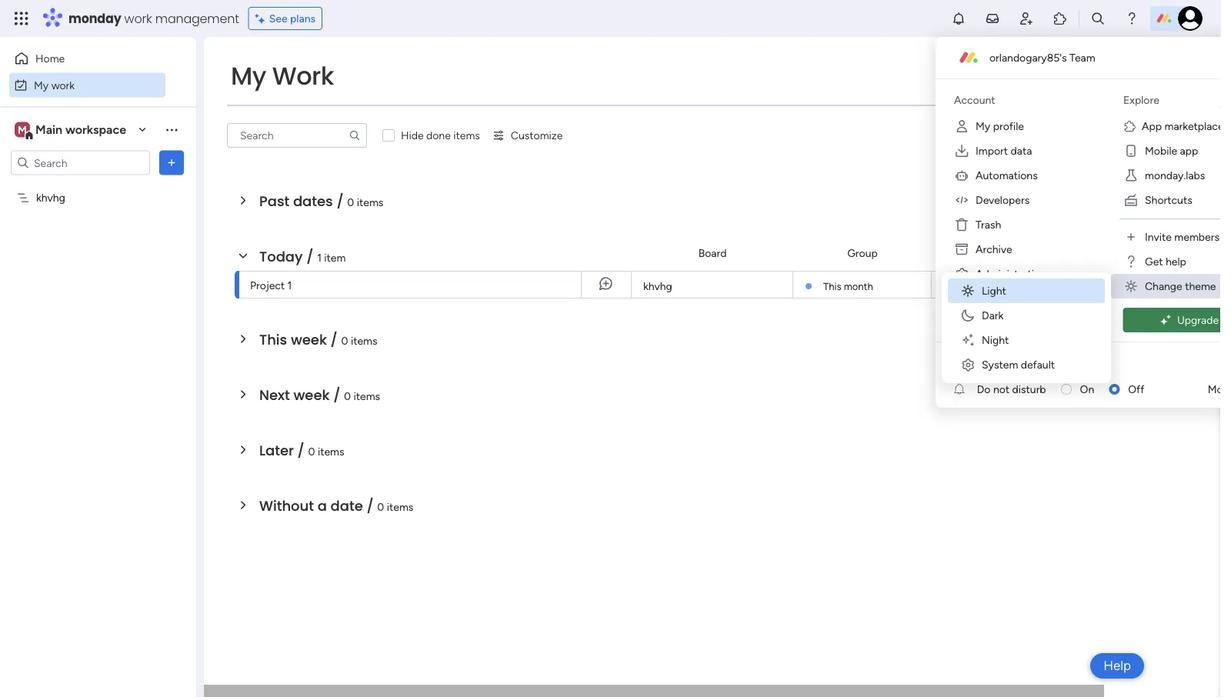 Task type: describe. For each thing, give the bounding box(es) containing it.
working status
[[955, 356, 1027, 370]]

light image
[[961, 283, 976, 299]]

home
[[35, 52, 65, 65]]

my profile link
[[942, 114, 1099, 139]]

import data link
[[942, 139, 1099, 163]]

items inside the "without a date / 0 items"
[[387, 500, 414, 514]]

members
[[1175, 231, 1220, 244]]

/ down this week / 0 items
[[333, 385, 341, 405]]

explore
[[1124, 93, 1160, 106]]

dark
[[982, 309, 1004, 322]]

upgrade
[[1178, 314, 1220, 327]]

invite
[[1146, 231, 1173, 244]]

khvhg inside "link"
[[644, 280, 673, 293]]

am
[[1116, 278, 1131, 290]]

1 inside today / 1 item
[[317, 251, 322, 264]]

work for my
[[51, 79, 75, 92]]

workspace
[[65, 122, 126, 137]]

teams image
[[955, 291, 970, 306]]

hide done items
[[401, 129, 480, 142]]

my work button
[[9, 73, 166, 97]]

main workspace
[[35, 122, 126, 137]]

m
[[18, 123, 27, 136]]

items inside past dates / 0 items
[[357, 196, 384, 209]]

items inside this week / 0 items
[[351, 334, 378, 347]]

get help image
[[1124, 254, 1139, 269]]

dark image
[[961, 308, 976, 323]]

this month
[[824, 280, 874, 293]]

invite members image
[[1019, 11, 1035, 26]]

0 inside the "without a date / 0 items"
[[378, 500, 384, 514]]

1 vertical spatial 1
[[288, 279, 292, 292]]

monday work management
[[69, 10, 239, 27]]

automations
[[976, 169, 1038, 182]]

workspace options image
[[164, 122, 179, 137]]

orlandogary85's
[[990, 51, 1068, 64]]

night
[[982, 334, 1010, 347]]

change
[[1146, 280, 1183, 293]]

search everything image
[[1091, 11, 1106, 26]]

item
[[324, 251, 346, 264]]

items right done
[[454, 129, 480, 142]]

dates
[[293, 191, 333, 211]]

help button
[[1091, 654, 1145, 679]]

work for monday
[[124, 10, 152, 27]]

hide
[[401, 129, 424, 142]]

shortcuts
[[1146, 194, 1193, 207]]

administration link
[[942, 262, 1099, 286]]

change theme
[[1146, 280, 1217, 293]]

nov
[[1050, 278, 1069, 290]]

this for month
[[824, 280, 842, 293]]

next week / 0 items
[[259, 385, 380, 405]]

date
[[331, 496, 363, 516]]

a
[[318, 496, 327, 516]]

group
[[848, 247, 878, 260]]

options image
[[164, 155, 179, 171]]

my work
[[231, 59, 334, 93]]

customize button
[[486, 123, 569, 148]]

system default
[[982, 358, 1056, 371]]

teams link
[[942, 286, 1099, 311]]

apps image
[[1053, 11, 1069, 26]]

theme
[[1186, 280, 1217, 293]]

it
[[1211, 279, 1218, 292]]

data
[[1011, 144, 1033, 157]]

month
[[844, 280, 874, 293]]

items inside next week / 0 items
[[354, 390, 380, 403]]

disturb
[[1013, 383, 1047, 396]]

work
[[272, 59, 334, 93]]

without a date / 0 items
[[259, 496, 414, 516]]

working for working status
[[955, 356, 995, 370]]

next
[[259, 385, 290, 405]]

marketplace
[[1165, 120, 1222, 133]]

app
[[1143, 120, 1163, 133]]

09:00
[[1086, 278, 1113, 290]]

import data image
[[955, 143, 970, 159]]

get
[[1146, 255, 1164, 268]]

log out image
[[955, 316, 970, 331]]

without
[[259, 496, 314, 516]]

help
[[1104, 658, 1132, 674]]

trash image
[[955, 217, 970, 233]]

workspace selection element
[[15, 120, 129, 141]]

see plans
[[269, 12, 316, 25]]

get help
[[1146, 255, 1187, 268]]

khvhg link
[[641, 272, 784, 299]]

monday.labs image
[[1124, 168, 1139, 183]]

my profile
[[976, 120, 1025, 133]]

gary orlando image
[[1179, 6, 1203, 31]]

help image
[[1125, 11, 1140, 26]]

off
[[1129, 383, 1145, 396]]

notifications image
[[952, 11, 967, 26]]

today
[[259, 247, 303, 266]]

past dates / 0 items
[[259, 191, 384, 211]]

/ up next week / 0 items
[[331, 330, 338, 350]]

log
[[976, 317, 994, 330]]

archive image
[[955, 242, 970, 257]]

inbox image
[[985, 11, 1001, 26]]

management
[[155, 10, 239, 27]]

/ left item
[[307, 247, 314, 266]]

developers
[[976, 194, 1030, 207]]

upgrade stars new image
[[1161, 315, 1172, 326]]

trash
[[976, 218, 1002, 231]]

not
[[994, 383, 1010, 396]]



Task type: vqa. For each thing, say whether or not it's contained in the screenshot.
the items inside Today / 0 items
no



Task type: locate. For each thing, give the bounding box(es) containing it.
see plans button
[[248, 7, 323, 30]]

items inside later / 0 items
[[318, 445, 345, 458]]

1
[[317, 251, 322, 264], [288, 279, 292, 292]]

change theme image
[[1124, 279, 1139, 294]]

board
[[699, 247, 727, 260]]

0 for past dates /
[[347, 196, 354, 209]]

v2 overdue deadline image
[[1030, 278, 1042, 292]]

help
[[1166, 255, 1187, 268]]

0 down this week / 0 items
[[344, 390, 351, 403]]

working down the night "image"
[[955, 356, 995, 370]]

upgrade button
[[1124, 308, 1222, 333]]

/ right later
[[298, 441, 305, 460]]

my for my work
[[231, 59, 266, 93]]

this down project 1
[[259, 330, 287, 350]]

1 left item
[[317, 251, 322, 264]]

work down home
[[51, 79, 75, 92]]

0 vertical spatial khvhg
[[36, 191, 65, 204]]

1 horizontal spatial working
[[1154, 279, 1194, 292]]

project
[[250, 279, 285, 292]]

done
[[427, 129, 451, 142]]

do not disturb
[[978, 383, 1047, 396]]

my work
[[34, 79, 75, 92]]

week right next
[[294, 385, 330, 405]]

system
[[982, 358, 1019, 371]]

past
[[259, 191, 290, 211]]

profile
[[994, 120, 1025, 133]]

items right date
[[387, 500, 414, 514]]

main
[[35, 122, 62, 137]]

later / 0 items
[[259, 441, 345, 460]]

automations image
[[955, 168, 970, 183]]

0 inside next week / 0 items
[[344, 390, 351, 403]]

0 horizontal spatial this
[[259, 330, 287, 350]]

0 right date
[[378, 500, 384, 514]]

Search in workspace field
[[32, 154, 129, 172]]

0 horizontal spatial khvhg
[[36, 191, 65, 204]]

team
[[1070, 51, 1096, 64]]

khvhg inside list box
[[36, 191, 65, 204]]

nov 15, 09:00 am
[[1050, 278, 1131, 290]]

my profile image
[[955, 119, 970, 134]]

status
[[997, 356, 1027, 370]]

0 inside this week / 0 items
[[341, 334, 348, 347]]

my right the my profile image
[[976, 120, 991, 133]]

trash link
[[942, 212, 1099, 237]]

developers image
[[955, 192, 970, 208]]

khvhg
[[36, 191, 65, 204], [644, 280, 673, 293]]

1 right project
[[288, 279, 292, 292]]

archive
[[976, 243, 1013, 256]]

today / 1 item
[[259, 247, 346, 266]]

this for week
[[259, 330, 287, 350]]

on
[[1081, 383, 1095, 396]]

my inside my profile link
[[976, 120, 991, 133]]

0 vertical spatial work
[[124, 10, 152, 27]]

1 horizontal spatial khvhg
[[644, 280, 673, 293]]

my for my work
[[34, 79, 49, 92]]

my inside my work button
[[34, 79, 49, 92]]

plans
[[290, 12, 316, 25]]

administration
[[976, 268, 1047, 281]]

0 inside past dates / 0 items
[[347, 196, 354, 209]]

see
[[269, 12, 288, 25]]

import
[[976, 144, 1009, 157]]

2 horizontal spatial my
[[976, 120, 991, 133]]

/
[[337, 191, 344, 211], [307, 247, 314, 266], [331, 330, 338, 350], [333, 385, 341, 405], [298, 441, 305, 460], [367, 496, 374, 516]]

invite members
[[1146, 231, 1220, 244]]

1 horizontal spatial 1
[[317, 251, 322, 264]]

teams
[[976, 292, 1007, 305]]

later
[[259, 441, 294, 460]]

khvhg list box
[[0, 182, 196, 419]]

system default image
[[961, 357, 976, 373]]

app
[[1181, 144, 1199, 157]]

1 vertical spatial working
[[955, 356, 995, 370]]

work inside button
[[51, 79, 75, 92]]

app marketplace
[[1143, 120, 1222, 133]]

0 up next week / 0 items
[[341, 334, 348, 347]]

my
[[231, 59, 266, 93], [34, 79, 49, 92], [976, 120, 991, 133]]

1 horizontal spatial work
[[124, 10, 152, 27]]

this
[[824, 280, 842, 293], [259, 330, 287, 350]]

working
[[1154, 279, 1194, 292], [955, 356, 995, 370]]

mo
[[1209, 383, 1222, 396]]

/ right date
[[367, 496, 374, 516]]

0 right later
[[308, 445, 315, 458]]

default
[[1021, 358, 1056, 371]]

working for working on it
[[1154, 279, 1194, 292]]

items down this week / 0 items
[[354, 390, 380, 403]]

working on it
[[1154, 279, 1218, 292]]

administration image
[[955, 266, 970, 282]]

account
[[955, 93, 996, 106]]

None search field
[[227, 123, 367, 148]]

workspace image
[[15, 121, 30, 138]]

0 vertical spatial week
[[291, 330, 327, 350]]

0 right dates
[[347, 196, 354, 209]]

0 horizontal spatial working
[[955, 356, 995, 370]]

0 vertical spatial 1
[[317, 251, 322, 264]]

my down home
[[34, 79, 49, 92]]

search image
[[349, 129, 361, 142]]

0 inside later / 0 items
[[308, 445, 315, 458]]

my for my profile
[[976, 120, 991, 133]]

my left work
[[231, 59, 266, 93]]

status
[[1171, 247, 1202, 260]]

items right later
[[318, 445, 345, 458]]

0 horizontal spatial 1
[[288, 279, 292, 292]]

log out
[[976, 317, 1013, 330]]

1 horizontal spatial my
[[231, 59, 266, 93]]

week for next
[[294, 385, 330, 405]]

items up next week / 0 items
[[351, 334, 378, 347]]

work right monday
[[124, 10, 152, 27]]

customize
[[511, 129, 563, 142]]

this week / 0 items
[[259, 330, 378, 350]]

week
[[291, 330, 327, 350], [294, 385, 330, 405]]

project 1
[[250, 279, 292, 292]]

week for this
[[291, 330, 327, 350]]

1 vertical spatial khvhg
[[644, 280, 673, 293]]

invite members image
[[1124, 229, 1139, 245]]

people
[[962, 247, 995, 260]]

/ right dates
[[337, 191, 344, 211]]

option
[[0, 184, 196, 187]]

orlandogary85's team
[[990, 51, 1096, 64]]

0 for this week /
[[341, 334, 348, 347]]

do
[[978, 383, 991, 396]]

night image
[[961, 333, 976, 348]]

items
[[454, 129, 480, 142], [357, 196, 384, 209], [351, 334, 378, 347], [354, 390, 380, 403], [318, 445, 345, 458], [387, 500, 414, 514]]

mo link
[[1196, 377, 1222, 402]]

15,
[[1071, 278, 1083, 290]]

1 vertical spatial week
[[294, 385, 330, 405]]

archive link
[[942, 237, 1099, 262]]

week up next week / 0 items
[[291, 330, 327, 350]]

monday
[[69, 10, 121, 27]]

items right dates
[[357, 196, 384, 209]]

select product image
[[14, 11, 29, 26]]

0 horizontal spatial work
[[51, 79, 75, 92]]

1 vertical spatial work
[[51, 79, 75, 92]]

shortcuts image
[[1124, 192, 1139, 208]]

0 vertical spatial working
[[1154, 279, 1194, 292]]

1 horizontal spatial this
[[824, 280, 842, 293]]

monday.labs
[[1146, 169, 1206, 182]]

date
[[1067, 247, 1090, 260]]

import data
[[976, 144, 1033, 157]]

working down help at the top
[[1154, 279, 1194, 292]]

1 vertical spatial this
[[259, 330, 287, 350]]

v2 surfce notifications image
[[955, 381, 978, 398]]

light
[[982, 284, 1007, 298]]

this left month
[[824, 280, 842, 293]]

mobile app image
[[1124, 143, 1139, 159]]

mobile app
[[1146, 144, 1199, 157]]

Filter dashboard by text search field
[[227, 123, 367, 148]]

out
[[997, 317, 1013, 330]]

0 for next week /
[[344, 390, 351, 403]]

home button
[[9, 46, 166, 71]]

0 vertical spatial this
[[824, 280, 842, 293]]

0 horizontal spatial my
[[34, 79, 49, 92]]



